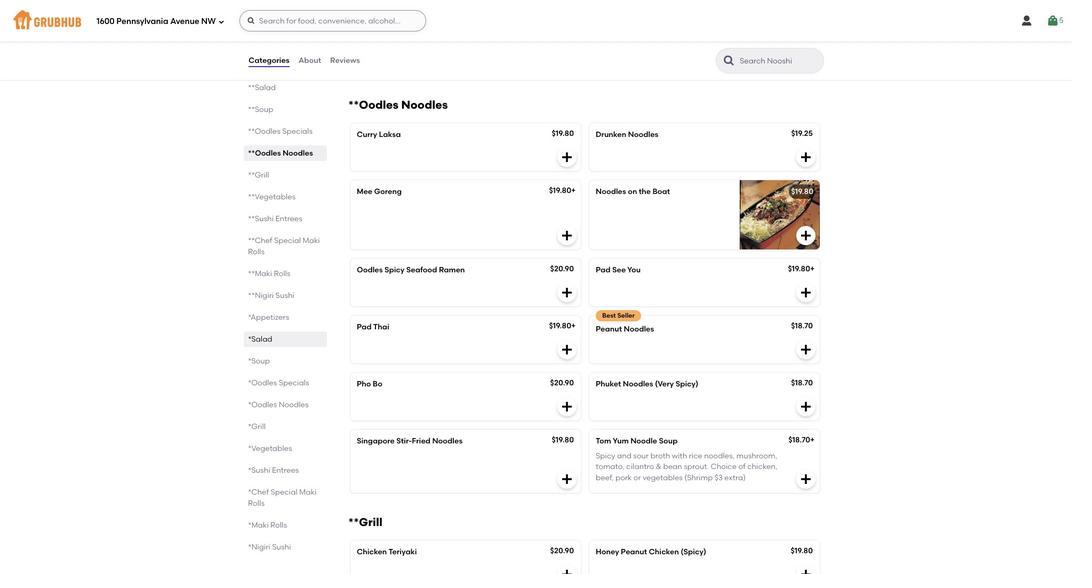 Task type: vqa. For each thing, say whether or not it's contained in the screenshot.
svg image related to Pad See You
yes



Task type: locate. For each thing, give the bounding box(es) containing it.
tom
[[596, 437, 611, 446]]

pad thai
[[357, 323, 389, 332]]

Search for food, convenience, alcohol... search field
[[239, 10, 426, 31]]

**oodles up 'curry laksa'
[[348, 98, 399, 111]]

1 vertical spatial entrees
[[272, 466, 299, 475]]

svg image
[[1021, 14, 1033, 27], [1047, 14, 1060, 27], [800, 151, 813, 164], [800, 229, 813, 242], [561, 401, 574, 413], [800, 473, 813, 486], [800, 569, 813, 575]]

1 vertical spatial maki
[[299, 488, 317, 497]]

2 vertical spatial $20.90
[[550, 547, 574, 556]]

*oodles down *soup
[[248, 379, 277, 388]]

(spicy)
[[413, 35, 439, 44], [681, 548, 707, 557]]

$20.90
[[550, 265, 574, 274], [550, 379, 574, 388], [550, 547, 574, 556]]

**oodles for '**oodles noodles' tab
[[248, 149, 281, 158]]

*chef
[[248, 488, 269, 497]]

0 vertical spatial pad
[[596, 266, 611, 275]]

0 vertical spatial thai
[[357, 35, 373, 44]]

1 horizontal spatial spicy
[[596, 452, 616, 461]]

rolls inside *chef special maki rolls
[[248, 499, 265, 509]]

entrees down **vegetables tab
[[276, 215, 302, 224]]

rolls right *maki
[[271, 521, 287, 530]]

*oodles up the *grill
[[248, 401, 277, 410]]

tomato,
[[596, 463, 625, 472]]

1 vertical spatial fried
[[412, 437, 431, 446]]

5
[[1060, 16, 1064, 25]]

1 horizontal spatial chicken
[[649, 548, 679, 557]]

1600 pennsylvania avenue nw
[[97, 16, 216, 26]]

0 horizontal spatial **grill
[[248, 171, 269, 180]]

about button
[[298, 42, 322, 80]]

reviews
[[330, 56, 360, 65]]

specials up '**oodles noodles' tab
[[282, 127, 313, 136]]

maki down **sushi entrees tab
[[303, 236, 320, 245]]

0 vertical spatial $20.90
[[550, 265, 574, 274]]

special down *sushi entrees tab
[[271, 488, 298, 497]]

*maki rolls tab
[[248, 520, 323, 531]]

*nigiri sushi
[[248, 543, 291, 552]]

soup
[[659, 437, 678, 446]]

sushi up '*appetizers' "tab"
[[276, 291, 295, 300]]

rolls
[[248, 248, 265, 257], [274, 269, 291, 279], [248, 499, 265, 509], [271, 521, 287, 530]]

extra)
[[725, 474, 746, 483]]

pennsylvania
[[117, 16, 168, 26]]

0 horizontal spatial (spicy)
[[413, 35, 439, 44]]

main navigation navigation
[[0, 0, 1073, 42]]

noodles on the boat image
[[740, 180, 820, 250]]

3 $20.90 from the top
[[550, 547, 574, 556]]

seller
[[618, 312, 635, 320]]

**nigiri sushi tab
[[248, 290, 323, 301]]

noodles
[[401, 98, 448, 111], [628, 130, 659, 139], [283, 149, 313, 158], [596, 187, 626, 196], [624, 325, 654, 334], [623, 380, 653, 389], [279, 401, 309, 410], [432, 437, 463, 446]]

pad for pad see you
[[596, 266, 611, 275]]

1 horizontal spatial fried
[[412, 437, 431, 446]]

2 vertical spatial **oodles
[[248, 149, 281, 158]]

**oodles noodles up laksa
[[348, 98, 448, 111]]

2 vertical spatial $18.70
[[789, 436, 811, 445]]

*nigiri sushi tab
[[248, 542, 323, 553]]

0 horizontal spatial pad
[[357, 323, 372, 332]]

fried left rice
[[375, 35, 393, 44]]

0 horizontal spatial chicken
[[357, 548, 387, 557]]

*maki
[[248, 521, 269, 530]]

stir-
[[397, 437, 412, 446]]

maki inside **chef special maki rolls
[[303, 236, 320, 245]]

peanut inside best seller peanut noodles
[[596, 325, 622, 334]]

tom yum noodle soup
[[596, 437, 678, 446]]

noodles,
[[704, 452, 735, 461]]

2 *oodles from the top
[[248, 401, 277, 410]]

$19.80 + for pad thai
[[549, 322, 576, 331]]

entrees inside tab
[[276, 215, 302, 224]]

spicy right 'oodles'
[[385, 266, 405, 275]]

**oodles down **oodles specials
[[248, 149, 281, 158]]

*oodles noodles tab
[[248, 400, 323, 411]]

**salad
[[248, 83, 276, 92]]

svg image
[[247, 17, 255, 25], [218, 18, 224, 25], [561, 151, 574, 164], [561, 229, 574, 242], [561, 286, 574, 299], [800, 286, 813, 299], [561, 344, 574, 356], [800, 344, 813, 356], [800, 401, 813, 413], [561, 473, 574, 486], [561, 569, 574, 575]]

**oodles inside '**oodles noodles' tab
[[248, 149, 281, 158]]

specials up *oodles noodles tab
[[279, 379, 309, 388]]

svg image for pad thai
[[561, 344, 574, 356]]

mee
[[357, 187, 373, 196]]

*oodles
[[248, 379, 277, 388], [248, 401, 277, 410]]

&
[[656, 463, 662, 472]]

special down **sushi entrees tab
[[274, 236, 301, 245]]

0 vertical spatial (spicy)
[[413, 35, 439, 44]]

0 horizontal spatial spicy
[[385, 266, 405, 275]]

**oodles noodles down **oodles specials
[[248, 149, 313, 158]]

svg image for singapore stir-fried noodles
[[561, 473, 574, 486]]

0 vertical spatial specials
[[282, 127, 313, 136]]

0 vertical spatial special
[[274, 236, 301, 245]]

1 vertical spatial **oodles
[[248, 127, 281, 136]]

**sushi
[[248, 215, 274, 224]]

0 vertical spatial fried
[[375, 35, 393, 44]]

maki down *sushi entrees tab
[[299, 488, 317, 497]]

svg image inside 5 button
[[1047, 14, 1060, 27]]

pho bo
[[357, 380, 383, 389]]

(spicy) for thai fried rice (spicy)
[[413, 35, 439, 44]]

$20.90 for pad
[[550, 265, 574, 274]]

*oodles specials
[[248, 379, 309, 388]]

rolls inside **chef special maki rolls
[[248, 248, 265, 257]]

special
[[274, 236, 301, 245], [271, 488, 298, 497]]

1 horizontal spatial pad
[[596, 266, 611, 275]]

0 vertical spatial entrees
[[276, 215, 302, 224]]

*maki rolls
[[248, 521, 287, 530]]

$19.80
[[549, 34, 571, 43], [552, 129, 574, 138], [549, 186, 571, 195], [792, 187, 814, 196], [788, 265, 811, 274], [549, 322, 571, 331], [552, 436, 574, 445], [791, 547, 813, 556]]

1 horizontal spatial **grill
[[348, 516, 383, 529]]

1 vertical spatial sushi
[[272, 543, 291, 552]]

$18.70
[[791, 322, 813, 331], [791, 379, 813, 388], [789, 436, 811, 445]]

**maki rolls
[[248, 269, 291, 279]]

spicy up tomato,
[[596, 452, 616, 461]]

drunken
[[596, 130, 627, 139]]

0 vertical spatial **grill
[[248, 171, 269, 180]]

+ for mee goreng
[[571, 186, 576, 195]]

$19.80 +
[[549, 34, 576, 43], [549, 186, 576, 195], [788, 265, 815, 274], [549, 322, 576, 331]]

spicy)
[[676, 380, 699, 389]]

0 vertical spatial spicy
[[385, 266, 405, 275]]

ramen
[[439, 266, 465, 275]]

0 vertical spatial $18.70
[[791, 322, 813, 331]]

special inside **chef special maki rolls
[[274, 236, 301, 245]]

*grill tab
[[248, 422, 323, 433]]

rolls down *chef
[[248, 499, 265, 509]]

rolls inside *maki rolls tab
[[271, 521, 287, 530]]

reviews button
[[330, 42, 361, 80]]

svg image for mee goreng
[[561, 229, 574, 242]]

peanut down 'best'
[[596, 325, 622, 334]]

$19.80 + for thai fried rice (spicy)
[[549, 34, 576, 43]]

1 vertical spatial thai
[[373, 323, 389, 332]]

maki inside *chef special maki rolls
[[299, 488, 317, 497]]

mee goreng
[[357, 187, 402, 196]]

fried right "singapore"
[[412, 437, 431, 446]]

2 $20.90 from the top
[[550, 379, 574, 388]]

*sushi
[[248, 466, 270, 475]]

fried
[[375, 35, 393, 44], [412, 437, 431, 446]]

noodles inside best seller peanut noodles
[[624, 325, 654, 334]]

1 vertical spatial special
[[271, 488, 298, 497]]

special inside *chef special maki rolls
[[271, 488, 298, 497]]

1600
[[97, 16, 115, 26]]

sushi for *nigiri sushi
[[272, 543, 291, 552]]

nw
[[201, 16, 216, 26]]

rolls down **chef
[[248, 248, 265, 257]]

entrees for **sushi entrees
[[276, 215, 302, 224]]

**nigiri sushi
[[248, 291, 295, 300]]

sushi inside *nigiri sushi 'tab'
[[272, 543, 291, 552]]

avenue
[[170, 16, 199, 26]]

1 vertical spatial $18.70
[[791, 379, 813, 388]]

special for *chef
[[271, 488, 298, 497]]

0 horizontal spatial **oodles noodles
[[248, 149, 313, 158]]

categories button
[[248, 42, 290, 80]]

**oodles
[[348, 98, 399, 111], [248, 127, 281, 136], [248, 149, 281, 158]]

1 vertical spatial $20.90
[[550, 379, 574, 388]]

beef,
[[596, 474, 614, 483]]

0 vertical spatial *oodles
[[248, 379, 277, 388]]

**oodles inside **oodles specials tab
[[248, 127, 281, 136]]

*vegetables
[[248, 444, 292, 454]]

+
[[571, 34, 576, 43], [571, 186, 576, 195], [811, 265, 815, 274], [571, 322, 576, 331], [811, 436, 815, 445]]

0 vertical spatial peanut
[[596, 325, 622, 334]]

**grill up chicken teriyaki
[[348, 516, 383, 529]]

0 vertical spatial maki
[[303, 236, 320, 245]]

yum
[[613, 437, 629, 446]]

pad
[[596, 266, 611, 275], [357, 323, 372, 332]]

1 vertical spatial (spicy)
[[681, 548, 707, 557]]

rolls right **maki
[[274, 269, 291, 279]]

chicken
[[357, 548, 387, 557], [649, 548, 679, 557]]

*nigiri
[[248, 543, 270, 552]]

entrees down *vegetables tab
[[272, 466, 299, 475]]

1 horizontal spatial (spicy)
[[681, 548, 707, 557]]

1 *oodles from the top
[[248, 379, 277, 388]]

pork
[[616, 474, 632, 483]]

phuket
[[596, 380, 621, 389]]

1 vertical spatial spicy
[[596, 452, 616, 461]]

$19.80 + for mee goreng
[[549, 186, 576, 195]]

1 vertical spatial *oodles
[[248, 401, 277, 410]]

boat
[[653, 187, 670, 196]]

0 vertical spatial sushi
[[276, 291, 295, 300]]

the
[[639, 187, 651, 196]]

singapore stir-fried noodles
[[357, 437, 463, 446]]

drunken noodles
[[596, 130, 659, 139]]

1 horizontal spatial **oodles noodles
[[348, 98, 448, 111]]

**oodles down **soup
[[248, 127, 281, 136]]

1 vertical spatial pad
[[357, 323, 372, 332]]

**grill up **vegetables
[[248, 171, 269, 180]]

peanut right the honey
[[621, 548, 647, 557]]

1 $20.90 from the top
[[550, 265, 574, 274]]

1 vertical spatial **oodles noodles
[[248, 149, 313, 158]]

specials
[[282, 127, 313, 136], [279, 379, 309, 388]]

entrees inside tab
[[272, 466, 299, 475]]

sushi inside **nigiri sushi tab
[[276, 291, 295, 300]]

0 vertical spatial **oodles noodles
[[348, 98, 448, 111]]

thai
[[357, 35, 373, 44], [373, 323, 389, 332]]

1 vertical spatial specials
[[279, 379, 309, 388]]

sushi down *maki rolls tab
[[272, 543, 291, 552]]

**oodles noodles
[[348, 98, 448, 111], [248, 149, 313, 158]]

chicken,
[[748, 463, 778, 472]]

svg image for curry laksa
[[561, 151, 574, 164]]

pad see you
[[596, 266, 641, 275]]



Task type: describe. For each thing, give the bounding box(es) containing it.
spicy inside spicy and sour broth with rice noodles, mushroom, tomato, cilantro & bean sprout. choice of chicken, beef, pork or vegetables (shrimp $3 extra)
[[596, 452, 616, 461]]

specials for *oodles specials
[[279, 379, 309, 388]]

singapore
[[357, 437, 395, 446]]

entrees for *sushi entrees
[[272, 466, 299, 475]]

**maki rolls tab
[[248, 268, 323, 280]]

$3
[[715, 474, 723, 483]]

1 vertical spatial peanut
[[621, 548, 647, 557]]

rice
[[689, 452, 703, 461]]

spicy and sour broth with rice noodles, mushroom, tomato, cilantro & bean sprout. choice of chicken, beef, pork or vegetables (shrimp $3 extra)
[[596, 452, 778, 483]]

special for **chef
[[274, 236, 301, 245]]

pad for pad thai
[[357, 323, 372, 332]]

**grill inside tab
[[248, 171, 269, 180]]

noodles on the boat
[[596, 187, 670, 196]]

Search Nooshi search field
[[739, 56, 821, 66]]

with
[[672, 452, 687, 461]]

goreng
[[374, 187, 402, 196]]

noodle
[[631, 437, 657, 446]]

cilantro
[[627, 463, 654, 472]]

rolls inside the **maki rolls tab
[[274, 269, 291, 279]]

**oodles noodles tab
[[248, 148, 323, 159]]

see
[[613, 266, 626, 275]]

*salad tab
[[248, 334, 323, 345]]

or
[[634, 474, 641, 483]]

5 button
[[1047, 11, 1064, 30]]

**soup
[[248, 105, 273, 114]]

laksa
[[379, 130, 401, 139]]

**sushi entrees
[[248, 215, 302, 224]]

*appetizers
[[248, 313, 289, 322]]

**oodles noodles inside '**oodles noodles' tab
[[248, 149, 313, 158]]

rice
[[395, 35, 411, 44]]

**chef special maki rolls tab
[[248, 235, 323, 258]]

1 vertical spatial **grill
[[348, 516, 383, 529]]

*salad
[[248, 335, 272, 344]]

**salad tab
[[248, 82, 323, 93]]

*soup tab
[[248, 356, 323, 367]]

vegetables
[[643, 474, 683, 483]]

**oodles specials
[[248, 127, 313, 136]]

broth
[[651, 452, 670, 461]]

**chef
[[248, 236, 272, 245]]

sprout.
[[684, 463, 709, 472]]

pho
[[357, 380, 371, 389]]

$19.25
[[792, 129, 813, 138]]

*oodles noodles
[[248, 401, 309, 410]]

svg image for chicken teriyaki
[[561, 569, 574, 575]]

*soup
[[248, 357, 270, 366]]

**soup tab
[[248, 104, 323, 115]]

mushroom,
[[737, 452, 778, 461]]

svg image for phuket noodles (very spicy)
[[800, 401, 813, 413]]

of
[[739, 463, 746, 472]]

*oodles for *oodles specials
[[248, 379, 277, 388]]

1 chicken from the left
[[357, 548, 387, 557]]

oodles
[[357, 266, 383, 275]]

+ for pad thai
[[571, 322, 576, 331]]

*appetizers tab
[[248, 312, 323, 323]]

*grill
[[248, 423, 266, 432]]

bo
[[373, 380, 383, 389]]

curry
[[357, 130, 377, 139]]

$20.90 for phuket
[[550, 379, 574, 388]]

best seller peanut noodles
[[596, 312, 654, 334]]

**oodles specials tab
[[248, 126, 323, 137]]

thai fried rice (spicy)
[[357, 35, 439, 44]]

*sushi entrees
[[248, 466, 299, 475]]

*chef special maki rolls
[[248, 488, 317, 509]]

**vegetables
[[248, 193, 296, 202]]

on
[[628, 187, 637, 196]]

(shrimp
[[685, 474, 713, 483]]

bean
[[664, 463, 682, 472]]

choice
[[711, 463, 737, 472]]

you
[[628, 266, 641, 275]]

phuket noodles (very spicy)
[[596, 380, 699, 389]]

2 chicken from the left
[[649, 548, 679, 557]]

**maki
[[248, 269, 272, 279]]

*chef special maki rolls tab
[[248, 487, 323, 510]]

+ for pad see you
[[811, 265, 815, 274]]

best
[[602, 312, 616, 320]]

categories
[[249, 56, 290, 65]]

seafood
[[407, 266, 437, 275]]

teriyaki
[[389, 548, 417, 557]]

specials for **oodles specials
[[282, 127, 313, 136]]

**chef special maki rolls
[[248, 236, 320, 257]]

**vegetables tab
[[248, 192, 323, 203]]

*vegetables tab
[[248, 443, 323, 455]]

**grill tab
[[248, 170, 323, 181]]

sour
[[634, 452, 649, 461]]

honey
[[596, 548, 619, 557]]

(very
[[655, 380, 674, 389]]

**oodles for **oodles specials tab
[[248, 127, 281, 136]]

honey peanut chicken (spicy)
[[596, 548, 707, 557]]

0 horizontal spatial fried
[[375, 35, 393, 44]]

$19.80 + for pad see you
[[788, 265, 815, 274]]

0 vertical spatial **oodles
[[348, 98, 399, 111]]

maki for *chef special maki rolls
[[299, 488, 317, 497]]

*oodles for *oodles noodles
[[248, 401, 277, 410]]

$18.70 +
[[789, 436, 815, 445]]

chicken teriyaki
[[357, 548, 417, 557]]

**nigiri
[[248, 291, 274, 300]]

*sushi entrees tab
[[248, 465, 323, 476]]

and
[[617, 452, 632, 461]]

sushi for **nigiri sushi
[[276, 291, 295, 300]]

maki for **chef special maki rolls
[[303, 236, 320, 245]]

oodles spicy seafood ramen
[[357, 266, 465, 275]]

**sushi entrees tab
[[248, 213, 323, 225]]

about
[[299, 56, 321, 65]]

$20.90 for honey
[[550, 547, 574, 556]]

search icon image
[[723, 54, 736, 67]]

svg image for pad see you
[[800, 286, 813, 299]]

(spicy) for honey peanut chicken (spicy)
[[681, 548, 707, 557]]

*oodles specials tab
[[248, 378, 323, 389]]

svg image for oodles spicy seafood ramen
[[561, 286, 574, 299]]



